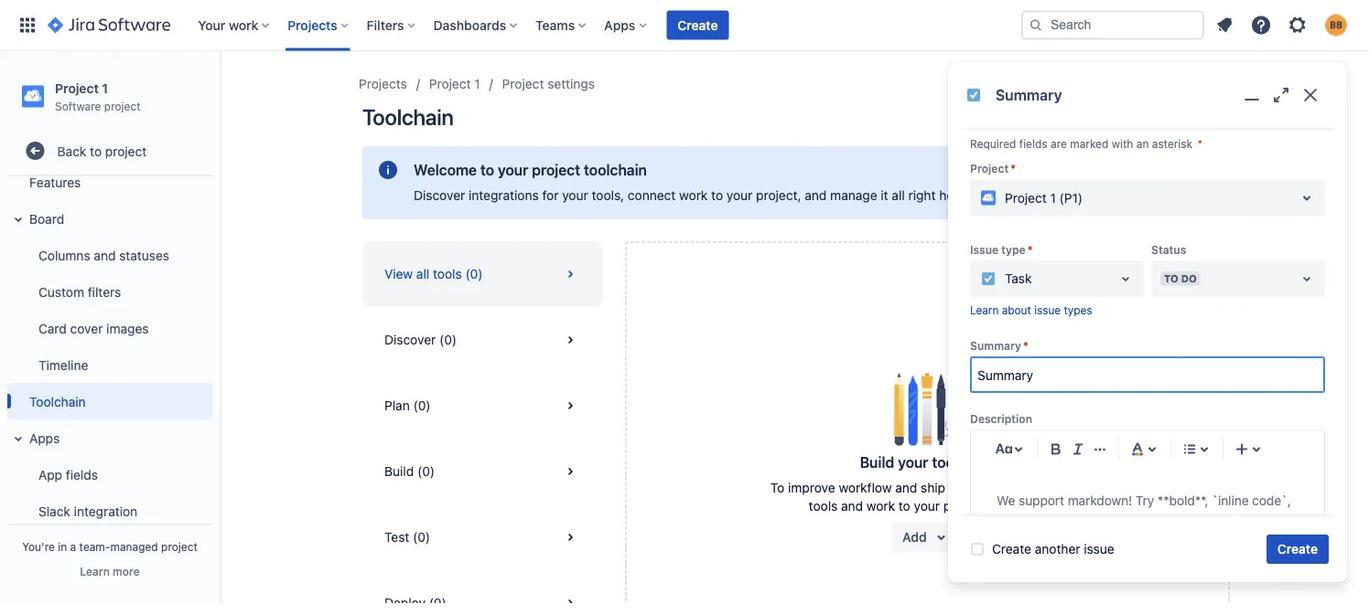Task type: describe. For each thing, give the bounding box(es) containing it.
issue for about
[[1034, 304, 1061, 316]]

(0) for discover (0)
[[439, 333, 457, 348]]

create for create button inside primary element
[[678, 17, 718, 32]]

project right managed
[[161, 541, 198, 554]]

tools inside view all tools (0) button
[[433, 267, 462, 282]]

build (0)
[[384, 464, 435, 480]]

for
[[542, 188, 559, 203]]

teams
[[535, 17, 575, 32]]

all inside welcome to your project toolchain discover integrations for your tools, connect work to your project, and manage it all right here. learn more
[[892, 188, 905, 203]]

to inside build your toolchain to improve workflow and ship faster, add your team's tools and work to your project toolchain.
[[899, 499, 910, 514]]

plan (0) button
[[362, 373, 603, 439]]

slack integration
[[38, 504, 137, 519]]

work inside your work popup button
[[229, 17, 258, 32]]

italic ⌘i image
[[1067, 439, 1089, 460]]

sidebar navigation image
[[200, 73, 240, 110]]

workflow
[[839, 481, 892, 496]]

build for (0)
[[384, 464, 414, 480]]

learn about issue types link
[[970, 304, 1092, 316]]

teams button
[[530, 11, 593, 40]]

improve
[[788, 481, 835, 496]]

app fields link
[[18, 457, 212, 493]]

projects for projects link
[[359, 76, 407, 92]]

ship
[[921, 481, 945, 496]]

1 horizontal spatial create button
[[1266, 535, 1329, 565]]

add button
[[892, 523, 963, 553]]

learn for about
[[970, 304, 999, 316]]

app fields
[[38, 467, 98, 483]]

integration
[[74, 504, 137, 519]]

give
[[1042, 109, 1069, 124]]

settings image
[[1287, 14, 1309, 36]]

work inside welcome to your project toolchain discover integrations for your tools, connect work to your project, and manage it all right here. learn more
[[679, 188, 708, 203]]

lists image
[[1179, 439, 1201, 460]]

build (0) button
[[362, 439, 603, 505]]

expand image
[[7, 428, 29, 450]]

required
[[970, 137, 1016, 150]]

toolchain inside welcome to your project toolchain discover integrations for your tools, connect work to your project, and manage it all right here. learn more
[[584, 162, 647, 179]]

toolchain inside build your toolchain to improve workflow and ship faster, add your team's tools and work to your project toolchain.
[[932, 454, 995, 472]]

learn inside welcome to your project toolchain discover integrations for your tools, connect work to your project, and manage it all right here. learn more
[[973, 188, 1007, 203]]

1 for project 1 (p1)
[[1050, 190, 1056, 205]]

all inside button
[[416, 267, 429, 282]]

an
[[1136, 137, 1149, 150]]

and left ship on the right of page
[[895, 481, 917, 496]]

test
[[384, 530, 409, 545]]

custom filters
[[38, 284, 121, 300]]

add
[[989, 481, 1012, 496]]

1 for project 1 software project
[[102, 81, 108, 96]]

timeline
[[38, 358, 88, 373]]

summary for summary *
[[970, 339, 1021, 352]]

project 1 (p1)
[[1005, 190, 1083, 205]]

(0) for build (0)
[[417, 464, 435, 480]]

faster,
[[949, 481, 986, 496]]

toolchain link
[[7, 384, 212, 420]]

filters
[[88, 284, 121, 300]]

issue
[[970, 243, 999, 256]]

fields for required
[[1019, 137, 1048, 150]]

board
[[29, 211, 64, 226]]

dashboards
[[433, 17, 506, 32]]

projects link
[[359, 73, 407, 95]]

welcome
[[414, 162, 477, 179]]

open image
[[1296, 268, 1318, 290]]

and up filters
[[94, 248, 116, 263]]

asterisk
[[1152, 137, 1193, 150]]

search image
[[1029, 18, 1043, 32]]

statuses
[[119, 248, 169, 263]]

you're in a team-managed project
[[22, 541, 198, 554]]

back to project
[[57, 143, 147, 159]]

help image
[[1250, 14, 1272, 36]]

project for project 1
[[429, 76, 471, 92]]

settings
[[547, 76, 595, 92]]

project inside welcome to your project toolchain discover integrations for your tools, connect work to your project, and manage it all right here. learn more
[[532, 162, 580, 179]]

project inside project 1 software project
[[104, 100, 141, 112]]

build for your
[[860, 454, 894, 472]]

1 vertical spatial toolchain
[[29, 394, 86, 409]]

1 horizontal spatial learn more button
[[973, 187, 1041, 205]]

your
[[198, 17, 225, 32]]

back
[[57, 143, 86, 159]]

1 for project 1
[[474, 76, 480, 92]]

team's
[[1045, 481, 1084, 496]]

minimize image
[[1241, 84, 1263, 106]]

your work button
[[192, 11, 277, 40]]

software
[[55, 100, 101, 112]]

feedback
[[1073, 109, 1129, 124]]

your up ship on the right of page
[[898, 454, 928, 472]]

view
[[384, 267, 413, 282]]

managed
[[110, 541, 158, 554]]

project,
[[756, 188, 801, 203]]

build your toolchain to improve workflow and ship faster, add your team's tools and work to your project toolchain.
[[770, 454, 1084, 514]]

text styles image
[[993, 439, 1015, 460]]

plan (0)
[[384, 399, 431, 414]]

manage
[[830, 188, 877, 203]]

create button inside primary element
[[667, 11, 729, 40]]

to inside 'link'
[[90, 143, 102, 159]]

and down the 'workflow'
[[841, 499, 863, 514]]

give feedback
[[1042, 109, 1129, 124]]

task
[[1005, 271, 1032, 286]]

learn about issue types
[[970, 304, 1092, 316]]

cover
[[70, 321, 103, 336]]

about
[[1002, 304, 1031, 316]]

welcome to your project toolchain discover integrations for your tools, connect work to your project, and manage it all right here. learn more
[[414, 162, 1041, 203]]

open image for task
[[1115, 268, 1137, 290]]

project 1 link
[[429, 73, 480, 95]]

learn for more
[[80, 566, 110, 578]]

notifications image
[[1213, 14, 1235, 36]]

* down learn about issue types link
[[1023, 339, 1028, 352]]

your right the for
[[562, 188, 588, 203]]

project inside build your toolchain to improve workflow and ship faster, add your team's tools and work to your project toolchain.
[[943, 499, 985, 514]]

* right type
[[1027, 243, 1033, 256]]

discover (0)
[[384, 333, 457, 348]]

learn more
[[80, 566, 140, 578]]

in
[[58, 541, 67, 554]]

create another issue
[[992, 542, 1114, 557]]

your left project,
[[727, 188, 753, 203]]

integrations
[[469, 188, 539, 203]]

project 1 software project
[[55, 81, 141, 112]]

columns and statuses
[[38, 248, 169, 263]]

back to project link
[[7, 133, 212, 169]]

summary image
[[966, 88, 981, 102]]

features link
[[7, 164, 212, 201]]



Task type: vqa. For each thing, say whether or not it's contained in the screenshot.
the bottommost Learn more button
yes



Task type: locate. For each thing, give the bounding box(es) containing it.
images
[[106, 321, 149, 336]]

0 horizontal spatial toolchain
[[29, 394, 86, 409]]

to up add
[[899, 499, 910, 514]]

another
[[1035, 542, 1080, 557]]

and
[[805, 188, 827, 203], [94, 248, 116, 263], [895, 481, 917, 496], [841, 499, 863, 514]]

work right your
[[229, 17, 258, 32]]

open image up open image
[[1296, 187, 1318, 209]]

apps up app
[[29, 431, 60, 446]]

0 vertical spatial tools
[[433, 267, 462, 282]]

0 horizontal spatial projects
[[288, 17, 337, 32]]

summary
[[996, 86, 1062, 103], [970, 339, 1021, 352]]

go full screen image
[[1270, 84, 1292, 106]]

your profile and settings image
[[1325, 14, 1347, 36]]

build down plan
[[384, 464, 414, 480]]

learn more button down project *
[[973, 187, 1041, 205]]

build inside build your toolchain to improve workflow and ship faster, add your team's tools and work to your project toolchain.
[[860, 454, 894, 472]]

more
[[1010, 188, 1041, 203], [113, 566, 140, 578]]

1 horizontal spatial issue
[[1084, 542, 1114, 557]]

to up integrations
[[480, 162, 494, 179]]

create for create button to the right
[[1277, 542, 1318, 557]]

timeline link
[[18, 347, 212, 384]]

0 vertical spatial learn more button
[[973, 187, 1041, 205]]

banner containing your work
[[0, 0, 1369, 51]]

jira software image
[[48, 14, 170, 36], [48, 14, 170, 36]]

all right 'it'
[[892, 188, 905, 203]]

0 horizontal spatial fields
[[66, 467, 98, 483]]

view all tools (0)
[[384, 267, 483, 282]]

* right asterisk
[[1197, 137, 1203, 150]]

toolchain up faster,
[[932, 454, 995, 472]]

1 inside project 1 software project
[[102, 81, 108, 96]]

slack integration link
[[18, 493, 212, 530]]

project
[[429, 76, 471, 92], [502, 76, 544, 92], [55, 81, 99, 96], [970, 162, 1009, 175], [1005, 190, 1047, 205]]

apps inside button
[[29, 431, 60, 446]]

summary up give
[[996, 86, 1062, 103]]

and right project,
[[805, 188, 827, 203]]

banner
[[0, 0, 1369, 51]]

discover (0) button
[[362, 307, 603, 373]]

1 vertical spatial apps
[[29, 431, 60, 446]]

0 horizontal spatial more
[[113, 566, 140, 578]]

project for project settings
[[502, 76, 544, 92]]

custom filters link
[[18, 274, 212, 310]]

fields left are
[[1019, 137, 1048, 150]]

project inside 'link'
[[105, 143, 147, 159]]

0 horizontal spatial work
[[229, 17, 258, 32]]

(0)
[[465, 267, 483, 282], [439, 333, 457, 348], [413, 399, 431, 414], [417, 464, 435, 480], [413, 530, 430, 545]]

issue
[[1034, 304, 1061, 316], [1084, 542, 1114, 557]]

Description - Main content area, start typing to enter text. text field
[[997, 490, 1299, 534]]

to right back
[[90, 143, 102, 159]]

project down project *
[[1005, 190, 1047, 205]]

connect
[[628, 188, 676, 203]]

your
[[498, 162, 528, 179], [562, 188, 588, 203], [727, 188, 753, 203], [898, 454, 928, 472], [1015, 481, 1041, 496], [914, 499, 940, 514]]

project down the "required"
[[970, 162, 1009, 175]]

1 horizontal spatial open image
[[1296, 187, 1318, 209]]

group containing features
[[4, 0, 212, 536]]

filters button
[[361, 11, 422, 40]]

1 horizontal spatial all
[[892, 188, 905, 203]]

0 vertical spatial open image
[[1296, 187, 1318, 209]]

1 vertical spatial work
[[679, 188, 708, 203]]

more formatting image
[[1089, 439, 1111, 460]]

0 horizontal spatial to
[[770, 481, 785, 496]]

dashboards button
[[428, 11, 525, 40]]

here.
[[939, 188, 969, 203]]

features
[[29, 175, 81, 190]]

1 vertical spatial summary
[[970, 339, 1021, 352]]

project right software
[[104, 100, 141, 112]]

1 horizontal spatial 1
[[474, 76, 480, 92]]

1 horizontal spatial toolchain
[[362, 104, 454, 130]]

more inside welcome to your project toolchain discover integrations for your tools, connect work to your project, and manage it all right here. learn more
[[1010, 188, 1041, 203]]

discover
[[414, 188, 465, 203], [384, 333, 436, 348]]

learn
[[973, 188, 1007, 203], [970, 304, 999, 316], [80, 566, 110, 578]]

1 horizontal spatial create
[[992, 542, 1031, 557]]

give feedback button
[[1006, 102, 1140, 132]]

summary for summary
[[996, 86, 1062, 103]]

build inside button
[[384, 464, 414, 480]]

1 vertical spatial toolchain
[[932, 454, 995, 472]]

do
[[1181, 273, 1197, 285]]

discover inside welcome to your project toolchain discover integrations for your tools, connect work to your project, and manage it all right here. learn more
[[414, 188, 465, 203]]

0 vertical spatial toolchain
[[362, 104, 454, 130]]

projects inside popup button
[[288, 17, 337, 32]]

your up toolchain.
[[1015, 481, 1041, 496]]

apps button
[[7, 420, 212, 457]]

(0) for test (0)
[[413, 530, 430, 545]]

apps right teams dropdown button
[[604, 17, 635, 32]]

2 vertical spatial work
[[867, 499, 895, 514]]

columns
[[38, 248, 90, 263]]

project settings
[[502, 76, 595, 92]]

tools right view on the top of page
[[433, 267, 462, 282]]

columns and statuses link
[[18, 237, 212, 274]]

group
[[4, 0, 212, 536]]

(p1)
[[1059, 190, 1083, 205]]

1 horizontal spatial build
[[860, 454, 894, 472]]

projects down filters
[[359, 76, 407, 92]]

discover inside button
[[384, 333, 436, 348]]

apps
[[604, 17, 635, 32], [29, 431, 60, 446]]

1 vertical spatial fields
[[66, 467, 98, 483]]

you're
[[22, 541, 55, 554]]

0 vertical spatial issue
[[1034, 304, 1061, 316]]

0 horizontal spatial create
[[678, 17, 718, 32]]

1 horizontal spatial apps
[[604, 17, 635, 32]]

learn down project *
[[973, 188, 1007, 203]]

1 horizontal spatial work
[[679, 188, 708, 203]]

2 horizontal spatial work
[[867, 499, 895, 514]]

1 horizontal spatial tools
[[809, 499, 838, 514]]

1 vertical spatial issue
[[1084, 542, 1114, 557]]

learn more button down you're in a team-managed project
[[80, 565, 140, 579]]

project for project 1 (p1)
[[1005, 190, 1047, 205]]

type
[[1001, 243, 1026, 256]]

tools
[[433, 267, 462, 282], [809, 499, 838, 514]]

1 vertical spatial create button
[[1266, 535, 1329, 565]]

1 vertical spatial learn more button
[[80, 565, 140, 579]]

0 horizontal spatial build
[[384, 464, 414, 480]]

summary *
[[970, 339, 1028, 352]]

app
[[38, 467, 62, 483]]

(0) up discover (0) button
[[465, 267, 483, 282]]

project left settings
[[502, 76, 544, 92]]

fields inside group
[[66, 467, 98, 483]]

summary down the about
[[970, 339, 1021, 352]]

0 vertical spatial toolchain
[[584, 162, 647, 179]]

1 left the '(p1)'
[[1050, 190, 1056, 205]]

to left project,
[[711, 188, 723, 203]]

0 vertical spatial to
[[1164, 273, 1179, 285]]

1 horizontal spatial toolchain
[[932, 454, 995, 472]]

(0) down plan (0)
[[417, 464, 435, 480]]

project up software
[[55, 81, 99, 96]]

all
[[892, 188, 905, 203], [416, 267, 429, 282]]

work
[[229, 17, 258, 32], [679, 188, 708, 203], [867, 499, 895, 514]]

plan
[[384, 399, 410, 414]]

2 horizontal spatial create
[[1277, 542, 1318, 557]]

2 vertical spatial learn
[[80, 566, 110, 578]]

projects left filters
[[288, 17, 337, 32]]

discover down welcome
[[414, 188, 465, 203]]

1 horizontal spatial to
[[1164, 273, 1179, 285]]

1
[[474, 76, 480, 92], [102, 81, 108, 96], [1050, 190, 1056, 205]]

0 horizontal spatial open image
[[1115, 268, 1137, 290]]

0 vertical spatial all
[[892, 188, 905, 203]]

1 vertical spatial tools
[[809, 499, 838, 514]]

build up the 'workflow'
[[860, 454, 894, 472]]

0 vertical spatial work
[[229, 17, 258, 32]]

issue right another
[[1084, 542, 1114, 557]]

your up integrations
[[498, 162, 528, 179]]

1 vertical spatial more
[[113, 566, 140, 578]]

filters
[[367, 17, 404, 32]]

bold ⌘b image
[[1045, 439, 1067, 460]]

0 vertical spatial summary
[[996, 86, 1062, 103]]

0 vertical spatial discover
[[414, 188, 465, 203]]

it
[[881, 188, 888, 203]]

toolchain down timeline
[[29, 394, 86, 409]]

0 horizontal spatial apps
[[29, 431, 60, 446]]

appswitcher icon image
[[16, 14, 38, 36]]

discard & close image
[[1300, 84, 1321, 106]]

to inside build your toolchain to improve workflow and ship faster, add your team's tools and work to your project toolchain.
[[770, 481, 785, 496]]

work right connect
[[679, 188, 708, 203]]

team-
[[79, 541, 110, 554]]

tools inside build your toolchain to improve workflow and ship faster, add your team's tools and work to your project toolchain.
[[809, 499, 838, 514]]

tools,
[[592, 188, 624, 203]]

apps button
[[599, 11, 654, 40]]

toolchain up "tools,"
[[584, 162, 647, 179]]

None text field
[[972, 358, 1323, 391]]

project inside project 1 software project
[[55, 81, 99, 96]]

all right view on the top of page
[[416, 267, 429, 282]]

(0) right test
[[413, 530, 430, 545]]

0 horizontal spatial issue
[[1034, 304, 1061, 316]]

to left improve
[[770, 481, 785, 496]]

project for project 1 software project
[[55, 81, 99, 96]]

your work
[[198, 17, 258, 32]]

primary element
[[11, 0, 1021, 51]]

2 horizontal spatial 1
[[1050, 190, 1056, 205]]

open image for project 1 (p1)
[[1296, 187, 1318, 209]]

0 horizontal spatial tools
[[433, 267, 462, 282]]

fields
[[1019, 137, 1048, 150], [66, 467, 98, 483]]

toolchain.
[[988, 499, 1046, 514]]

apps inside popup button
[[604, 17, 635, 32]]

create inside primary element
[[678, 17, 718, 32]]

1 vertical spatial open image
[[1115, 268, 1137, 290]]

more down project *
[[1010, 188, 1041, 203]]

0 horizontal spatial create button
[[667, 11, 729, 40]]

1 vertical spatial learn
[[970, 304, 999, 316]]

fields for app
[[66, 467, 98, 483]]

* down the "required"
[[1010, 162, 1016, 175]]

view all tools (0) button
[[362, 242, 603, 307]]

types
[[1064, 304, 1092, 316]]

1 horizontal spatial projects
[[359, 76, 407, 92]]

learn more button
[[973, 187, 1041, 205], [80, 565, 140, 579]]

work inside build your toolchain to improve workflow and ship faster, add your team's tools and work to your project toolchain.
[[867, 499, 895, 514]]

0 vertical spatial create button
[[667, 11, 729, 40]]

to do
[[1164, 273, 1197, 285]]

project up the for
[[532, 162, 580, 179]]

(0) right plan
[[413, 399, 431, 414]]

0 horizontal spatial all
[[416, 267, 429, 282]]

1 horizontal spatial fields
[[1019, 137, 1048, 150]]

tools down improve
[[809, 499, 838, 514]]

1 vertical spatial all
[[416, 267, 429, 282]]

description
[[970, 413, 1032, 426]]

toolchain down projects link
[[362, 104, 454, 130]]

1 up 'back to project'
[[102, 81, 108, 96]]

marked
[[1070, 137, 1109, 150]]

open image left to do
[[1115, 268, 1137, 290]]

projects for projects popup button
[[288, 17, 337, 32]]

(0) down view all tools (0)
[[439, 333, 457, 348]]

learn left the about
[[970, 304, 999, 316]]

more down managed
[[113, 566, 140, 578]]

(0) for plan (0)
[[413, 399, 431, 414]]

1 vertical spatial discover
[[384, 333, 436, 348]]

open image
[[1296, 187, 1318, 209], [1115, 268, 1137, 290]]

1 vertical spatial projects
[[359, 76, 407, 92]]

toolchain
[[584, 162, 647, 179], [932, 454, 995, 472]]

0 vertical spatial more
[[1010, 188, 1041, 203]]

project down faster,
[[943, 499, 985, 514]]

0 horizontal spatial 1
[[102, 81, 108, 96]]

card
[[38, 321, 67, 336]]

Search field
[[1021, 11, 1204, 40]]

issue for another
[[1084, 542, 1114, 557]]

to left 'do'
[[1164, 273, 1179, 285]]

right
[[908, 188, 936, 203]]

1 vertical spatial to
[[770, 481, 785, 496]]

learn down 'team-' on the left
[[80, 566, 110, 578]]

discover up plan (0)
[[384, 333, 436, 348]]

expand image
[[7, 209, 29, 231]]

0 horizontal spatial learn more button
[[80, 565, 140, 579]]

slack
[[38, 504, 70, 519]]

card cover images link
[[18, 310, 212, 347]]

*
[[1197, 137, 1203, 150], [1010, 162, 1016, 175], [1027, 243, 1033, 256], [1023, 339, 1028, 352]]

required fields are marked with an asterisk *
[[970, 137, 1203, 150]]

0 horizontal spatial toolchain
[[584, 162, 647, 179]]

project up features link
[[105, 143, 147, 159]]

project for project *
[[970, 162, 1009, 175]]

are
[[1051, 137, 1067, 150]]

your down ship on the right of page
[[914, 499, 940, 514]]

test (0)
[[384, 530, 430, 545]]

project *
[[970, 162, 1016, 175]]

and inside welcome to your project toolchain discover integrations for your tools, connect work to your project, and manage it all right here. learn more
[[805, 188, 827, 203]]

custom
[[38, 284, 84, 300]]

toolchain
[[362, 104, 454, 130], [29, 394, 86, 409]]

add
[[903, 530, 927, 545]]

0 vertical spatial projects
[[288, 17, 337, 32]]

fields right app
[[66, 467, 98, 483]]

issue left types
[[1034, 304, 1061, 316]]

1 down dashboards popup button at the left top
[[474, 76, 480, 92]]

0 vertical spatial learn
[[973, 188, 1007, 203]]

test (0) button
[[362, 505, 603, 571]]

0 vertical spatial fields
[[1019, 137, 1048, 150]]

work down the 'workflow'
[[867, 499, 895, 514]]

1 horizontal spatial more
[[1010, 188, 1041, 203]]

project down dashboards
[[429, 76, 471, 92]]

0 vertical spatial apps
[[604, 17, 635, 32]]

a
[[70, 541, 76, 554]]



